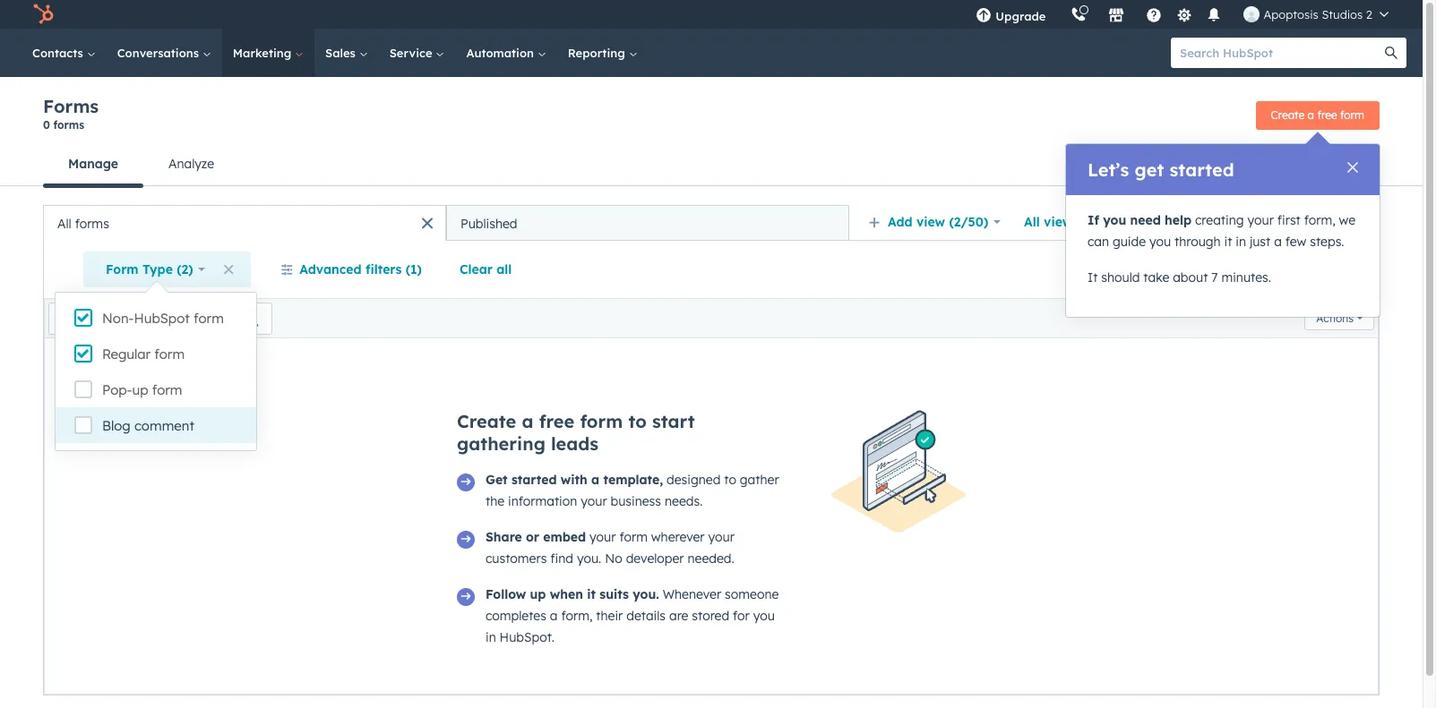 Task type: describe. For each thing, give the bounding box(es) containing it.
clear all button
[[448, 252, 524, 288]]

Search HubSpot search field
[[1171, 38, 1390, 68]]

creating your first form, we can guide you through it in just a few steps.
[[1088, 212, 1355, 250]]

create for create a free form to start gathering leads
[[457, 410, 516, 433]]

share or embed
[[486, 529, 586, 546]]

manage
[[68, 156, 118, 172]]

form up comment
[[152, 382, 182, 399]]

1 horizontal spatial started
[[1170, 159, 1234, 181]]

someone
[[725, 587, 779, 603]]

manage button
[[43, 142, 143, 188]]

the
[[486, 494, 504, 510]]

up for pop-
[[132, 382, 148, 399]]

hubspot image
[[32, 4, 54, 25]]

whenever
[[663, 587, 721, 603]]

forms inside button
[[1341, 155, 1380, 171]]

about
[[1173, 270, 1208, 286]]

a inside create a free form to start gathering leads
[[522, 410, 533, 433]]

all views
[[1024, 214, 1079, 230]]

forms 0 forms
[[43, 95, 99, 132]]

a inside creating your first form, we can guide you through it in just a few steps.
[[1274, 234, 1282, 250]]

creating
[[1195, 212, 1244, 228]]

form
[[106, 262, 139, 278]]

sales
[[325, 46, 359, 60]]

analyze button
[[143, 142, 239, 185]]

free for create a free form
[[1317, 108, 1337, 121]]

automation link
[[455, 29, 557, 77]]

forms banner
[[43, 95, 1380, 142]]

let's get started
[[1088, 159, 1234, 181]]

create for create a free form
[[1271, 108, 1305, 121]]

reporting
[[568, 46, 628, 60]]

minutes.
[[1221, 270, 1271, 286]]

no
[[605, 551, 622, 567]]

suits
[[600, 587, 629, 603]]

pop-
[[102, 382, 132, 399]]

form right hubspot
[[194, 310, 224, 327]]

Search forms search field
[[48, 302, 272, 335]]

get
[[486, 472, 508, 488]]

all
[[496, 262, 512, 278]]

guide
[[1113, 234, 1146, 250]]

search image
[[1385, 47, 1398, 59]]

it should take about 7 minutes.
[[1088, 270, 1271, 286]]

views
[[1044, 214, 1079, 230]]

pop-up form
[[102, 382, 182, 399]]

advanced
[[299, 262, 362, 278]]

1 vertical spatial it
[[587, 587, 596, 603]]

search button
[[1376, 38, 1406, 68]]

template,
[[603, 472, 663, 488]]

help
[[1165, 212, 1192, 228]]

need
[[1130, 212, 1161, 228]]

actions button
[[1305, 307, 1374, 330]]

it
[[1088, 270, 1098, 286]]

their
[[596, 608, 623, 624]]

marketplaces button
[[1098, 0, 1135, 29]]

folders
[[1308, 215, 1351, 232]]

follow up when it suits you.
[[486, 587, 659, 603]]

you inside creating your first form, we can guide you through it in just a few steps.
[[1149, 234, 1171, 250]]

menu containing apoptosis studios 2
[[963, 0, 1401, 29]]

contacts
[[32, 46, 87, 60]]

all forms button
[[43, 205, 446, 241]]

to inside create a free form to start gathering leads
[[628, 410, 647, 433]]

notifications image
[[1206, 8, 1222, 24]]

steps.
[[1310, 234, 1344, 250]]

start
[[652, 410, 695, 433]]

conversations link
[[106, 29, 222, 77]]

1 vertical spatial started
[[511, 472, 557, 488]]

form down "non-hubspot form"
[[154, 346, 185, 363]]

automation
[[466, 46, 537, 60]]

your form wherever your customers find you. no developer needed.
[[486, 529, 735, 567]]

conversations
[[117, 46, 202, 60]]

view
[[916, 214, 945, 230]]

all forms
[[57, 215, 109, 232]]

should
[[1101, 270, 1140, 286]]

business
[[611, 494, 661, 510]]

reporting link
[[557, 29, 648, 77]]

0
[[43, 118, 50, 132]]

your inside the designed to gather the information your business needs.
[[581, 494, 607, 510]]

7
[[1211, 270, 1218, 286]]

your inside creating your first form, we can guide you through it in just a few steps.
[[1247, 212, 1274, 228]]

we
[[1339, 212, 1355, 228]]

developer
[[626, 551, 684, 567]]

forms inside button
[[75, 215, 109, 232]]

help button
[[1139, 0, 1169, 29]]

details
[[626, 608, 666, 624]]

navigation containing manage
[[43, 142, 239, 188]]

studios
[[1322, 7, 1363, 22]]

form inside button
[[1340, 108, 1364, 121]]

regular form
[[102, 346, 185, 363]]

for
[[733, 608, 750, 624]]

hubspot.
[[500, 630, 555, 646]]

information
[[508, 494, 577, 510]]

few
[[1285, 234, 1306, 250]]

list box containing non-hubspot form
[[56, 293, 256, 451]]

to inside the designed to gather the information your business needs.
[[724, 472, 736, 488]]



Task type: locate. For each thing, give the bounding box(es) containing it.
find
[[550, 551, 573, 567]]

in inside creating your first form, we can guide you through it in just a few steps.
[[1236, 234, 1246, 250]]

leads
[[551, 433, 599, 455]]

service
[[389, 46, 436, 60]]

0 horizontal spatial all
[[57, 215, 71, 232]]

form, down follow up when it suits you.
[[561, 608, 593, 624]]

forms up form
[[75, 215, 109, 232]]

create
[[1271, 108, 1305, 121], [457, 410, 516, 433]]

form inside your form wherever your customers find you. no developer needed.
[[619, 529, 648, 546]]

it down creating
[[1224, 234, 1232, 250]]

form up close icon
[[1340, 108, 1364, 121]]

whenever someone completes a form, their details are stored for you in hubspot.
[[486, 587, 779, 646]]

0 vertical spatial you
[[1103, 212, 1126, 228]]

are
[[669, 608, 688, 624]]

add
[[888, 214, 913, 230]]

you down "need"
[[1149, 234, 1171, 250]]

actions
[[1316, 311, 1354, 325]]

contacts link
[[22, 29, 106, 77]]

0 vertical spatial in
[[1236, 234, 1246, 250]]

published
[[460, 215, 517, 232]]

blog comment
[[102, 417, 194, 434]]

sales link
[[314, 29, 379, 77]]

first
[[1277, 212, 1301, 228]]

forms inside banner
[[43, 95, 99, 117]]

0 horizontal spatial started
[[511, 472, 557, 488]]

settings link
[[1173, 5, 1195, 24]]

1 horizontal spatial in
[[1236, 234, 1246, 250]]

you. inside your form wherever your customers find you. no developer needed.
[[577, 551, 601, 567]]

completes
[[486, 608, 546, 624]]

you. up "details" on the left bottom of the page
[[633, 587, 659, 603]]

a up the non‑hubspot forms
[[1308, 108, 1314, 121]]

or
[[526, 529, 539, 546]]

1 vertical spatial to
[[724, 472, 736, 488]]

your up no
[[590, 529, 616, 546]]

service link
[[379, 29, 455, 77]]

all views link
[[1012, 204, 1090, 240]]

non-
[[102, 310, 134, 327]]

free up the non‑hubspot forms
[[1317, 108, 1337, 121]]

0 horizontal spatial free
[[539, 410, 574, 433]]

with
[[561, 472, 587, 488]]

1 vertical spatial form,
[[561, 608, 593, 624]]

you inside whenever someone completes a form, their details are stored for you in hubspot.
[[753, 608, 775, 624]]

0 vertical spatial started
[[1170, 159, 1234, 181]]

form up no
[[619, 529, 648, 546]]

marketing
[[233, 46, 295, 60]]

1 vertical spatial forms
[[75, 215, 109, 232]]

1 horizontal spatial form,
[[1304, 212, 1335, 228]]

all down manage "button"
[[57, 215, 71, 232]]

a right the with
[[591, 472, 599, 488]]

up
[[132, 382, 148, 399], [530, 587, 546, 603]]

create up the get
[[457, 410, 516, 433]]

create a free form button
[[1256, 101, 1380, 129]]

apoptosis
[[1264, 7, 1318, 22]]

0 horizontal spatial it
[[587, 587, 596, 603]]

designed
[[667, 472, 721, 488]]

stored
[[692, 608, 729, 624]]

you
[[1103, 212, 1126, 228], [1149, 234, 1171, 250], [753, 608, 775, 624]]

calling icon image
[[1071, 7, 1087, 23]]

clear all
[[460, 262, 512, 278]]

0 horizontal spatial you
[[753, 608, 775, 624]]

menu
[[963, 0, 1401, 29]]

through
[[1175, 234, 1221, 250]]

0 horizontal spatial create
[[457, 410, 516, 433]]

create inside create a free form to start gathering leads
[[457, 410, 516, 433]]

0 horizontal spatial up
[[132, 382, 148, 399]]

tara schultz image
[[1244, 6, 1260, 22]]

apoptosis studios 2 button
[[1233, 0, 1399, 29]]

you right the for
[[753, 608, 775, 624]]

(2)
[[177, 262, 193, 278]]

0 horizontal spatial forms
[[43, 95, 99, 117]]

menu item
[[1058, 0, 1062, 29]]

take
[[1143, 270, 1169, 286]]

your down the get started with a template,
[[581, 494, 607, 510]]

1 vertical spatial free
[[539, 410, 574, 433]]

let's
[[1088, 159, 1129, 181]]

it inside creating your first form, we can guide you through it in just a few steps.
[[1224, 234, 1232, 250]]

follow
[[486, 587, 526, 603]]

0 vertical spatial create
[[1271, 108, 1305, 121]]

all inside button
[[57, 215, 71, 232]]

1 horizontal spatial it
[[1224, 234, 1232, 250]]

close image
[[1347, 162, 1358, 173]]

in left the just
[[1236, 234, 1246, 250]]

to left gather
[[724, 472, 736, 488]]

form, inside creating your first form, we can guide you through it in just a few steps.
[[1304, 212, 1335, 228]]

form, up steps.
[[1304, 212, 1335, 228]]

0 vertical spatial forms
[[53, 118, 84, 132]]

gathering
[[457, 433, 545, 455]]

a left 'leads'
[[522, 410, 533, 433]]

type
[[142, 262, 173, 278]]

in inside whenever someone completes a form, their details are stored for you in hubspot.
[[486, 630, 496, 646]]

1 vertical spatial in
[[486, 630, 496, 646]]

you. left no
[[577, 551, 601, 567]]

it left suits
[[587, 587, 596, 603]]

create a free form
[[1271, 108, 1364, 121]]

non‑hubspot forms
[[1251, 155, 1380, 171]]

0 vertical spatial free
[[1317, 108, 1337, 121]]

notifications button
[[1199, 0, 1229, 29]]

your up the just
[[1247, 212, 1274, 228]]

1 horizontal spatial create
[[1271, 108, 1305, 121]]

calling icon button
[[1064, 3, 1094, 26]]

2 vertical spatial you
[[753, 608, 775, 624]]

started right get
[[1170, 159, 1234, 181]]

1 horizontal spatial forms
[[1341, 155, 1380, 171]]

0 vertical spatial form,
[[1304, 212, 1335, 228]]

a inside whenever someone completes a form, their details are stored for you in hubspot.
[[550, 608, 558, 624]]

free inside button
[[1317, 108, 1337, 121]]

get
[[1135, 159, 1164, 181]]

form type (2) button
[[94, 252, 217, 288]]

0 vertical spatial to
[[628, 410, 647, 433]]

1 vertical spatial forms
[[1341, 155, 1380, 171]]

upgrade
[[996, 9, 1046, 23]]

1 horizontal spatial free
[[1317, 108, 1337, 121]]

share
[[486, 529, 522, 546]]

forms up "0"
[[43, 95, 99, 117]]

settings image
[[1176, 8, 1192, 24]]

1 horizontal spatial to
[[724, 472, 736, 488]]

it
[[1224, 234, 1232, 250], [587, 587, 596, 603]]

2
[[1366, 7, 1372, 22]]

you right the if
[[1103, 212, 1126, 228]]

your up needed.
[[708, 529, 735, 546]]

all left views
[[1024, 214, 1040, 230]]

list box
[[56, 293, 256, 451]]

up left when
[[530, 587, 546, 603]]

0 vertical spatial forms
[[43, 95, 99, 117]]

1 vertical spatial you.
[[633, 587, 659, 603]]

in down completes
[[486, 630, 496, 646]]

can
[[1088, 234, 1109, 250]]

hubspot
[[134, 310, 190, 327]]

0 horizontal spatial you.
[[577, 551, 601, 567]]

advanced filters (1)
[[299, 262, 422, 278]]

a
[[1308, 108, 1314, 121], [1274, 234, 1282, 250], [522, 410, 533, 433], [591, 472, 599, 488], [550, 608, 558, 624]]

hubspot link
[[22, 4, 67, 25]]

1 horizontal spatial you.
[[633, 587, 659, 603]]

up for follow
[[530, 587, 546, 603]]

marketplaces image
[[1109, 8, 1125, 24]]

started up "information"
[[511, 472, 557, 488]]

1 horizontal spatial you
[[1103, 212, 1126, 228]]

form, inside whenever someone completes a form, their details are stored for you in hubspot.
[[561, 608, 593, 624]]

forms up we
[[1341, 155, 1380, 171]]

blog
[[102, 417, 131, 434]]

wherever
[[651, 529, 705, 546]]

a down when
[[550, 608, 558, 624]]

comment
[[134, 417, 194, 434]]

forms right "0"
[[53, 118, 84, 132]]

1 horizontal spatial up
[[530, 587, 546, 603]]

1 vertical spatial create
[[457, 410, 516, 433]]

help image
[[1146, 8, 1162, 24]]

filters
[[365, 262, 402, 278]]

form inside create a free form to start gathering leads
[[580, 410, 623, 433]]

when
[[550, 587, 583, 603]]

forms inside forms 0 forms
[[53, 118, 84, 132]]

create inside button
[[1271, 108, 1305, 121]]

navigation
[[43, 142, 239, 188]]

non‑hubspot
[[1251, 155, 1337, 171]]

create up non‑hubspot
[[1271, 108, 1305, 121]]

needed.
[[688, 551, 734, 567]]

0 vertical spatial it
[[1224, 234, 1232, 250]]

0 vertical spatial up
[[132, 382, 148, 399]]

non-hubspot form
[[102, 310, 224, 327]]

if you need help
[[1088, 212, 1192, 228]]

0 vertical spatial you.
[[577, 551, 601, 567]]

0 horizontal spatial in
[[486, 630, 496, 646]]

0 horizontal spatial to
[[628, 410, 647, 433]]

a right the just
[[1274, 234, 1282, 250]]

2 horizontal spatial you
[[1149, 234, 1171, 250]]

to left start
[[628, 410, 647, 433]]

all
[[1024, 214, 1040, 230], [57, 215, 71, 232]]

form,
[[1304, 212, 1335, 228], [561, 608, 593, 624]]

1 horizontal spatial all
[[1024, 214, 1040, 230]]

a inside button
[[1308, 108, 1314, 121]]

all for all views
[[1024, 214, 1040, 230]]

free for create a free form to start gathering leads
[[539, 410, 574, 433]]

form up the get started with a template,
[[580, 410, 623, 433]]

create a free form to start gathering leads
[[457, 410, 695, 455]]

upgrade image
[[976, 8, 992, 24]]

free inside create a free form to start gathering leads
[[539, 410, 574, 433]]

1 vertical spatial you
[[1149, 234, 1171, 250]]

get started with a template,
[[486, 472, 663, 488]]

all for all forms
[[57, 215, 71, 232]]

0 horizontal spatial form,
[[561, 608, 593, 624]]

1 vertical spatial up
[[530, 587, 546, 603]]

form type (2)
[[106, 262, 193, 278]]

free up the with
[[539, 410, 574, 433]]

non‑hubspot forms button
[[1232, 152, 1380, 176]]

up down regular form
[[132, 382, 148, 399]]



Task type: vqa. For each thing, say whether or not it's contained in the screenshot.
Invoicing on the right
no



